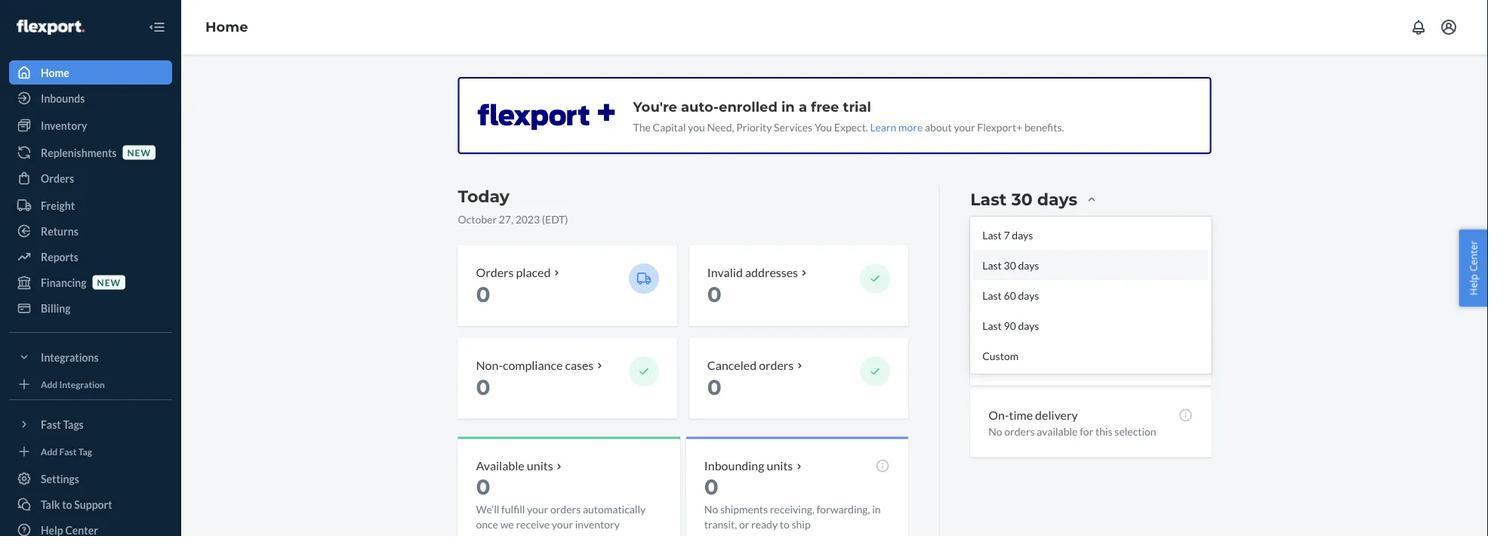 Task type: describe. For each thing, give the bounding box(es) containing it.
support
[[74, 498, 112, 511]]

help center
[[1467, 241, 1481, 296]]

0 for invalid
[[708, 282, 722, 307]]

last left 60
[[983, 289, 1002, 302]]

3 this from the top
[[1096, 425, 1113, 438]]

the
[[633, 120, 651, 133]]

invalid addresses
[[708, 265, 798, 279]]

1 horizontal spatial 27,
[[990, 215, 1004, 228]]

0 vertical spatial home
[[205, 19, 248, 35]]

canceled orders
[[708, 357, 794, 372]]

reports
[[41, 250, 78, 263]]

add for add fast tag
[[41, 446, 58, 457]]

freight
[[41, 199, 75, 212]]

this inside on-time shipping no orders available for this selection
[[1096, 354, 1113, 366]]

no orders available for this selection
[[989, 425, 1157, 438]]

placed
[[516, 265, 551, 279]]

addresses
[[745, 265, 798, 279]]

invalid
[[708, 265, 743, 279]]

inbounds
[[41, 92, 85, 105]]

this inside delivered orders no orders available for this selection
[[1096, 282, 1113, 295]]

selection inside on-time shipping no orders available for this selection
[[1115, 354, 1157, 366]]

add fast tag link
[[9, 443, 172, 461]]

selection inside delivered orders no orders available for this selection
[[1115, 282, 1157, 295]]

settings
[[41, 472, 79, 485]]

close navigation image
[[148, 18, 166, 36]]

0 no shipments receiving, forwarding, in transit, or ready to ship
[[705, 474, 881, 531]]

last left 90
[[983, 319, 1002, 332]]

last left the 7 at right top
[[983, 228, 1002, 241]]

returns
[[41, 225, 78, 238]]

1 horizontal spatial (
[[1101, 215, 1104, 228]]

new for replenishments
[[127, 147, 151, 158]]

delivery
[[1036, 408, 1078, 423]]

integrations button
[[9, 345, 172, 369]]

on-time delivery
[[989, 408, 1078, 423]]

fast tags
[[41, 418, 84, 431]]

you
[[688, 120, 705, 133]]

shipments
[[720, 503, 768, 516]]

receive
[[516, 518, 550, 531]]

need,
[[707, 120, 734, 133]]

trial
[[843, 98, 872, 115]]

custom
[[983, 349, 1019, 362]]

on- for on-time delivery
[[989, 408, 1009, 423]]

inbounds link
[[9, 86, 172, 110]]

add integration
[[41, 379, 105, 390]]

canceled
[[708, 357, 757, 372]]

oct
[[1039, 215, 1056, 228]]

non-
[[476, 357, 503, 372]]

0 vertical spatial 30
[[1012, 189, 1033, 209]]

receiving,
[[770, 503, 815, 516]]

on- for on-time shipping no orders available for this selection
[[989, 336, 1009, 351]]

-
[[1033, 215, 1036, 228]]

0 vertical spatial last 30 days
[[971, 189, 1078, 209]]

) inside today october 27, 2023 ( edt )
[[565, 213, 568, 225]]

orders for orders placed
[[476, 265, 514, 279]]

priority
[[737, 120, 772, 133]]

for inside delivered orders no orders available for this selection
[[1080, 282, 1094, 295]]

fast tags button
[[9, 412, 172, 437]]

3 for from the top
[[1080, 425, 1094, 438]]

compliance
[[503, 357, 563, 372]]

fast inside dropdown button
[[41, 418, 61, 431]]

1 vertical spatial 30
[[1004, 259, 1016, 272]]

about
[[925, 120, 952, 133]]

reports link
[[9, 245, 172, 269]]

days right 90
[[1018, 319, 1040, 332]]

talk to support button
[[9, 492, 172, 517]]

days right the 7 at right top
[[1012, 228, 1033, 241]]

orders down delivered
[[1005, 282, 1035, 295]]

integrations
[[41, 351, 99, 364]]

returns link
[[9, 219, 172, 243]]

2 vertical spatial your
[[552, 518, 573, 531]]

you're
[[633, 98, 677, 115]]

in inside '0 no shipments receiving, forwarding, in transit, or ready to ship'
[[872, 503, 881, 516]]

enrolled
[[719, 98, 778, 115]]

integration
[[59, 379, 105, 390]]

2 horizontal spatial 2023
[[1074, 215, 1099, 228]]

delivered
[[989, 265, 1041, 279]]

1 vertical spatial home
[[41, 66, 69, 79]]

sep
[[971, 215, 988, 228]]

talk to support
[[41, 498, 112, 511]]

settings link
[[9, 467, 172, 491]]

add integration link
[[9, 375, 172, 393]]

capital
[[653, 120, 686, 133]]

days right 60
[[1018, 289, 1040, 302]]

0 inside 0 we'll fulfill your orders automatically once we receive your inventory
[[476, 474, 491, 500]]

orders right delivered
[[1043, 265, 1078, 279]]

forwarding,
[[817, 503, 870, 516]]

last up sep
[[971, 189, 1007, 209]]

1 horizontal spatial 2023
[[1006, 215, 1031, 228]]

non-compliance cases
[[476, 357, 594, 372]]

once
[[476, 518, 498, 531]]

available units
[[476, 459, 553, 473]]

tag
[[78, 446, 92, 457]]

last 60 days
[[983, 289, 1040, 302]]

tags
[[63, 418, 84, 431]]

no inside delivered orders no orders available for this selection
[[989, 282, 1003, 295]]

90
[[1004, 319, 1016, 332]]

october
[[458, 213, 497, 225]]

orders link
[[9, 166, 172, 190]]

services
[[774, 120, 813, 133]]

1 vertical spatial home link
[[9, 60, 172, 85]]

ship
[[792, 518, 811, 531]]



Task type: locate. For each thing, give the bounding box(es) containing it.
1 horizontal spatial )
[[1124, 215, 1127, 228]]

time for shipping
[[1009, 336, 1033, 351]]

orders inside 0 we'll fulfill your orders automatically once we receive your inventory
[[551, 503, 581, 516]]

2 this from the top
[[1096, 354, 1113, 366]]

more
[[899, 120, 923, 133]]

last down last 7 days
[[983, 259, 1002, 272]]

0 vertical spatial selection
[[1115, 282, 1157, 295]]

last
[[971, 189, 1007, 209], [983, 228, 1002, 241], [983, 259, 1002, 272], [983, 289, 1002, 302], [983, 319, 1002, 332]]

last 30 days up '-'
[[971, 189, 1078, 209]]

0 vertical spatial your
[[954, 120, 975, 133]]

orders up freight
[[41, 172, 74, 185]]

1 time from the top
[[1009, 336, 1033, 351]]

1 vertical spatial new
[[97, 277, 121, 288]]

last 30 days up last 60 days
[[983, 259, 1040, 272]]

( up placed
[[542, 213, 545, 225]]

1 on- from the top
[[989, 336, 1009, 351]]

2 add from the top
[[41, 446, 58, 457]]

1 for from the top
[[1080, 282, 1094, 295]]

add inside add fast tag link
[[41, 446, 58, 457]]

2 units from the left
[[767, 459, 793, 473]]

30 up 60
[[1004, 259, 1016, 272]]

0 vertical spatial add
[[41, 379, 58, 390]]

0 down the inbounding
[[705, 474, 719, 500]]

0 vertical spatial orders
[[41, 172, 74, 185]]

7
[[1004, 228, 1010, 241]]

2 vertical spatial selection
[[1115, 425, 1157, 438]]

you're auto-enrolled in a free trial the capital you need, priority services you expect. learn more about your flexport+ benefits.
[[633, 98, 1065, 133]]

0 horizontal spatial units
[[527, 459, 553, 473]]

help
[[1467, 274, 1481, 296]]

0 for orders
[[476, 282, 491, 307]]

on-time shipping no orders available for this selection
[[989, 336, 1157, 366]]

0 horizontal spatial )
[[565, 213, 568, 225]]

0 horizontal spatial orders
[[41, 172, 74, 185]]

( right oct
[[1101, 215, 1104, 228]]

delivered orders no orders available for this selection
[[989, 265, 1157, 295]]

open notifications image
[[1410, 18, 1428, 36]]

fast left tags
[[41, 418, 61, 431]]

in inside you're auto-enrolled in a free trial the capital you need, priority services you expect. learn more about your flexport+ benefits.
[[782, 98, 795, 115]]

in right the forwarding,
[[872, 503, 881, 516]]

add
[[41, 379, 58, 390], [41, 446, 58, 457]]

1 add from the top
[[41, 379, 58, 390]]

freight link
[[9, 193, 172, 218]]

days up sep 27, 2023 - oct 27, 2023 ( edt )
[[1038, 189, 1078, 209]]

no left 60
[[989, 282, 1003, 295]]

automatically
[[583, 503, 646, 516]]

orders left placed
[[476, 265, 514, 279]]

in
[[782, 98, 795, 115], [872, 503, 881, 516]]

billing link
[[9, 296, 172, 320]]

flexport+
[[978, 120, 1023, 133]]

selection
[[1115, 282, 1157, 295], [1115, 354, 1157, 366], [1115, 425, 1157, 438]]

add fast tag
[[41, 446, 92, 457]]

time for delivery
[[1009, 408, 1033, 423]]

0 horizontal spatial (
[[542, 213, 545, 225]]

0 vertical spatial time
[[1009, 336, 1033, 351]]

2 vertical spatial for
[[1080, 425, 1094, 438]]

no
[[989, 282, 1003, 295], [989, 354, 1003, 366], [989, 425, 1003, 438], [705, 503, 718, 516]]

0 horizontal spatial 27,
[[499, 213, 514, 225]]

0 vertical spatial available
[[1037, 282, 1078, 295]]

to inside '0 no shipments receiving, forwarding, in transit, or ready to ship'
[[780, 518, 790, 531]]

shipping
[[1036, 336, 1080, 351]]

1 vertical spatial last 30 days
[[983, 259, 1040, 272]]

27, up the 7 at right top
[[990, 215, 1004, 228]]

units right available
[[527, 459, 553, 473]]

on- left the delivery
[[989, 408, 1009, 423]]

2 horizontal spatial your
[[954, 120, 975, 133]]

30
[[1012, 189, 1033, 209], [1004, 259, 1016, 272]]

orders
[[1043, 265, 1078, 279], [1005, 282, 1035, 295], [1005, 354, 1035, 366], [759, 357, 794, 372], [1005, 425, 1035, 438], [551, 503, 581, 516]]

time down last 90 days
[[1009, 336, 1033, 351]]

ready
[[751, 518, 778, 531]]

inbounding units
[[705, 459, 793, 473]]

0
[[476, 282, 491, 307], [708, 282, 722, 307], [476, 374, 491, 400], [708, 374, 722, 400], [476, 474, 491, 500], [705, 474, 719, 500]]

2 vertical spatial this
[[1096, 425, 1113, 438]]

1 vertical spatial in
[[872, 503, 881, 516]]

days up last 60 days
[[1018, 259, 1040, 272]]

1 horizontal spatial home link
[[205, 19, 248, 35]]

available down shipping
[[1037, 354, 1078, 366]]

orders inside on-time shipping no orders available for this selection
[[1005, 354, 1035, 366]]

in left a
[[782, 98, 795, 115]]

on- inside on-time shipping no orders available for this selection
[[989, 336, 1009, 351]]

add up settings
[[41, 446, 58, 457]]

learn more link
[[870, 120, 923, 133]]

home link up inbounds link
[[9, 60, 172, 85]]

1 vertical spatial for
[[1080, 354, 1094, 366]]

add inside add integration "link"
[[41, 379, 58, 390]]

2023 right october
[[516, 213, 540, 225]]

available down the delivery
[[1037, 425, 1078, 438]]

1 horizontal spatial in
[[872, 503, 881, 516]]

expect.
[[834, 120, 868, 133]]

inventory
[[41, 119, 87, 132]]

orders down on-time delivery
[[1005, 425, 1035, 438]]

available inside delivered orders no orders available for this selection
[[1037, 282, 1078, 295]]

27, right october
[[499, 213, 514, 225]]

2 vertical spatial available
[[1037, 425, 1078, 438]]

2 on- from the top
[[989, 408, 1009, 423]]

we
[[500, 518, 514, 531]]

orders for orders
[[41, 172, 74, 185]]

edt right oct
[[1104, 215, 1124, 228]]

cases
[[565, 357, 594, 372]]

time
[[1009, 336, 1033, 351], [1009, 408, 1033, 423]]

1 vertical spatial to
[[780, 518, 790, 531]]

no down last 90 days
[[989, 354, 1003, 366]]

today october 27, 2023 ( edt )
[[458, 186, 568, 225]]

)
[[565, 213, 568, 225], [1124, 215, 1127, 228]]

1 vertical spatial this
[[1096, 354, 1113, 366]]

units up '0 no shipments receiving, forwarding, in transit, or ready to ship'
[[767, 459, 793, 473]]

2 available from the top
[[1037, 354, 1078, 366]]

open account menu image
[[1440, 18, 1458, 36]]

27,
[[499, 213, 514, 225], [990, 215, 1004, 228], [1058, 215, 1072, 228]]

orders down last 90 days
[[1005, 354, 1035, 366]]

0 horizontal spatial new
[[97, 277, 121, 288]]

new down reports link
[[97, 277, 121, 288]]

available
[[476, 459, 525, 473]]

0 horizontal spatial 2023
[[516, 213, 540, 225]]

1 vertical spatial on-
[[989, 408, 1009, 423]]

1 vertical spatial orders
[[476, 265, 514, 279]]

0 horizontal spatial to
[[62, 498, 72, 511]]

help center button
[[1459, 229, 1489, 307]]

financing
[[41, 276, 87, 289]]

2023 inside today october 27, 2023 ( edt )
[[516, 213, 540, 225]]

1 selection from the top
[[1115, 282, 1157, 295]]

time left the delivery
[[1009, 408, 1033, 423]]

3 available from the top
[[1037, 425, 1078, 438]]

0 down invalid
[[708, 282, 722, 307]]

flexport logo image
[[17, 20, 84, 35]]

orders
[[41, 172, 74, 185], [476, 265, 514, 279]]

0 vertical spatial to
[[62, 498, 72, 511]]

units
[[527, 459, 553, 473], [767, 459, 793, 473]]

orders placed
[[476, 265, 551, 279]]

0 down orders placed
[[476, 282, 491, 307]]

30 up '-'
[[1012, 189, 1033, 209]]

we'll
[[476, 503, 500, 516]]

orders right canceled
[[759, 357, 794, 372]]

add left integration
[[41, 379, 58, 390]]

1 this from the top
[[1096, 282, 1113, 295]]

2 horizontal spatial 27,
[[1058, 215, 1072, 228]]

units for inbounding units
[[767, 459, 793, 473]]

no inside '0 no shipments receiving, forwarding, in transit, or ready to ship'
[[705, 503, 718, 516]]

0 vertical spatial this
[[1096, 282, 1113, 295]]

0 vertical spatial fast
[[41, 418, 61, 431]]

0 horizontal spatial home
[[41, 66, 69, 79]]

0 horizontal spatial edt
[[545, 213, 565, 225]]

units for available units
[[527, 459, 553, 473]]

home
[[205, 19, 248, 35], [41, 66, 69, 79]]

0 vertical spatial on-
[[989, 336, 1009, 351]]

you
[[815, 120, 832, 133]]

inbounding
[[705, 459, 765, 473]]

home right close navigation image
[[205, 19, 248, 35]]

0 we'll fulfill your orders automatically once we receive your inventory
[[476, 474, 646, 531]]

1 vertical spatial your
[[527, 503, 548, 516]]

0 vertical spatial home link
[[205, 19, 248, 35]]

1 available from the top
[[1037, 282, 1078, 295]]

available inside on-time shipping no orders available for this selection
[[1037, 354, 1078, 366]]

edt up placed
[[545, 213, 565, 225]]

2023 right oct
[[1074, 215, 1099, 228]]

0 vertical spatial for
[[1080, 282, 1094, 295]]

on- down 90
[[989, 336, 1009, 351]]

2 selection from the top
[[1115, 354, 1157, 366]]

0 inside '0 no shipments receiving, forwarding, in transit, or ready to ship'
[[705, 474, 719, 500]]

transit,
[[705, 518, 737, 531]]

no down on-time delivery
[[989, 425, 1003, 438]]

0 vertical spatial in
[[782, 98, 795, 115]]

orders up inventory
[[551, 503, 581, 516]]

new for financing
[[97, 277, 121, 288]]

no inside on-time shipping no orders available for this selection
[[989, 354, 1003, 366]]

1 vertical spatial time
[[1009, 408, 1033, 423]]

0 for non-
[[476, 374, 491, 400]]

to left ship
[[780, 518, 790, 531]]

sep 27, 2023 - oct 27, 2023 ( edt )
[[971, 215, 1127, 228]]

0 down canceled
[[708, 374, 722, 400]]

fast left tag
[[59, 446, 77, 457]]

your up the receive at the bottom
[[527, 503, 548, 516]]

auto-
[[681, 98, 719, 115]]

on-
[[989, 336, 1009, 351], [989, 408, 1009, 423]]

0 horizontal spatial your
[[527, 503, 548, 516]]

billing
[[41, 302, 71, 315]]

free
[[811, 98, 839, 115]]

0 vertical spatial new
[[127, 147, 151, 158]]

3 selection from the top
[[1115, 425, 1157, 438]]

no up transit,
[[705, 503, 718, 516]]

talk
[[41, 498, 60, 511]]

1 horizontal spatial orders
[[476, 265, 514, 279]]

available down delivered orders button
[[1037, 282, 1078, 295]]

new up orders link
[[127, 147, 151, 158]]

this
[[1096, 282, 1113, 295], [1096, 354, 1113, 366], [1096, 425, 1113, 438]]

to right talk
[[62, 498, 72, 511]]

a
[[799, 98, 807, 115]]

0 down non-
[[476, 374, 491, 400]]

last 90 days
[[983, 319, 1040, 332]]

home up "inbounds"
[[41, 66, 69, 79]]

1 vertical spatial selection
[[1115, 354, 1157, 366]]

1 horizontal spatial units
[[767, 459, 793, 473]]

for inside on-time shipping no orders available for this selection
[[1080, 354, 1094, 366]]

1 horizontal spatial edt
[[1104, 215, 1124, 228]]

2 time from the top
[[1009, 408, 1033, 423]]

home link right close navigation image
[[205, 19, 248, 35]]

0 horizontal spatial in
[[782, 98, 795, 115]]

1 horizontal spatial home
[[205, 19, 248, 35]]

your inside you're auto-enrolled in a free trial the capital you need, priority services you expect. learn more about your flexport+ benefits.
[[954, 120, 975, 133]]

your
[[954, 120, 975, 133], [527, 503, 548, 516], [552, 518, 573, 531]]

replenishments
[[41, 146, 117, 159]]

0 up we'll at the bottom left
[[476, 474, 491, 500]]

inventory link
[[9, 113, 172, 137]]

0 horizontal spatial home link
[[9, 60, 172, 85]]

fulfill
[[502, 503, 525, 516]]

new
[[127, 147, 151, 158], [97, 277, 121, 288]]

(
[[542, 213, 545, 225], [1101, 215, 1104, 228]]

0 for canceled
[[708, 374, 722, 400]]

time inside on-time shipping no orders available for this selection
[[1009, 336, 1033, 351]]

1 horizontal spatial new
[[127, 147, 151, 158]]

today
[[458, 186, 510, 207]]

( inside today october 27, 2023 ( edt )
[[542, 213, 545, 225]]

1 vertical spatial available
[[1037, 354, 1078, 366]]

2 for from the top
[[1080, 354, 1094, 366]]

your right the receive at the bottom
[[552, 518, 573, 531]]

27, right oct
[[1058, 215, 1072, 228]]

delivered orders button
[[989, 264, 1090, 281]]

home link
[[205, 19, 248, 35], [9, 60, 172, 85]]

1 horizontal spatial to
[[780, 518, 790, 531]]

edt inside today october 27, 2023 ( edt )
[[545, 213, 565, 225]]

1 units from the left
[[527, 459, 553, 473]]

27, inside today october 27, 2023 ( edt )
[[499, 213, 514, 225]]

center
[[1467, 241, 1481, 272]]

or
[[739, 518, 749, 531]]

add for add integration
[[41, 379, 58, 390]]

1 horizontal spatial your
[[552, 518, 573, 531]]

your right about
[[954, 120, 975, 133]]

benefits.
[[1025, 120, 1065, 133]]

2023 left '-'
[[1006, 215, 1031, 228]]

1 vertical spatial fast
[[59, 446, 77, 457]]

1 vertical spatial add
[[41, 446, 58, 457]]

to inside button
[[62, 498, 72, 511]]

learn
[[870, 120, 897, 133]]



Task type: vqa. For each thing, say whether or not it's contained in the screenshot.
bottom On-
yes



